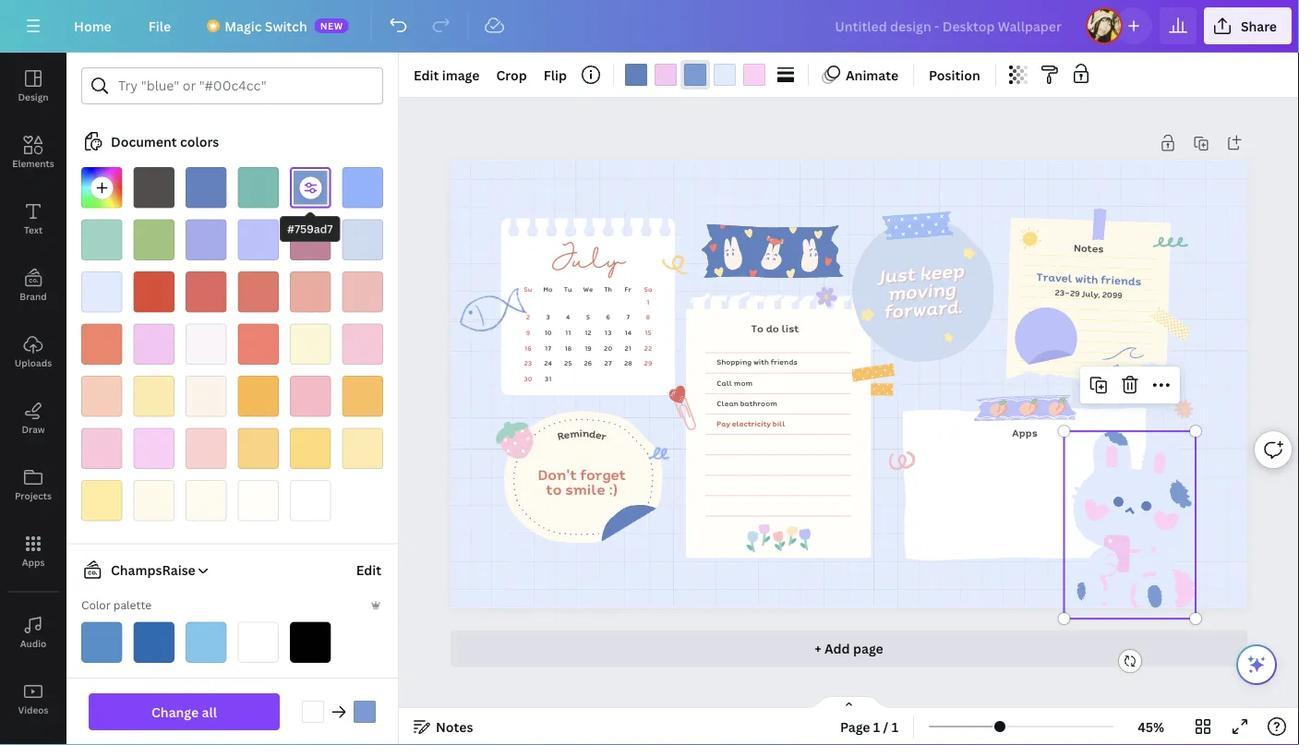 Task type: locate. For each thing, give the bounding box(es) containing it.
0 horizontal spatial friends
[[771, 356, 798, 367]]

0 vertical spatial #5c82c2 image
[[625, 64, 647, 86]]

position button
[[921, 60, 988, 90]]

n
[[582, 425, 590, 441]]

#ffd27a image
[[238, 428, 279, 469], [238, 428, 279, 469]]

projects
[[15, 489, 52, 502]]

edit button
[[354, 552, 383, 589]]

#010101 image
[[290, 622, 331, 663]]

audio button
[[0, 599, 66, 666]]

1 horizontal spatial #5c82c2 image
[[625, 64, 647, 86]]

24
[[544, 358, 552, 368]]

forward.
[[883, 292, 963, 325]]

29 left july,
[[1070, 287, 1080, 299]]

colors
[[180, 132, 219, 150], [152, 703, 191, 721]]

1 down sa
[[647, 297, 650, 306]]

14
[[625, 328, 632, 337]]

th
[[604, 284, 612, 293]]

#e87568 image
[[238, 271, 279, 313], [238, 271, 279, 313]]

#fffef8 image
[[238, 480, 279, 521]]

Try "blue" or "#00c4cc" search field
[[118, 68, 371, 103]]

0 horizontal spatial notes
[[436, 718, 473, 735]]

1 horizontal spatial e
[[594, 426, 603, 442]]

colors for document colors
[[180, 132, 219, 150]]

text button
[[0, 186, 66, 252]]

1 left /
[[873, 718, 880, 735]]

travel with friends 23-29 july, 2099
[[1036, 268, 1142, 301]]

colors right document
[[180, 132, 219, 150]]

1 vertical spatial edit
[[356, 561, 381, 579]]

1 vertical spatial notes
[[436, 718, 473, 735]]

new
[[320, 19, 343, 32]]

list
[[782, 320, 799, 335]]

#4890cd image
[[81, 622, 122, 663]]

0 horizontal spatial #5c82c2 image
[[186, 167, 227, 208]]

#fac3f3 image
[[655, 64, 677, 86]]

29 inside travel with friends 23-29 july, 2099
[[1070, 287, 1080, 299]]

pay electricity bill
[[717, 418, 785, 429]]

videos
[[18, 704, 48, 716]]

0 horizontal spatial 29
[[644, 358, 652, 368]]

friends down list
[[771, 356, 798, 367]]

bill
[[773, 418, 785, 429]]

#94d4c3 image
[[81, 219, 122, 260]]

with inside travel with friends 23-29 july, 2099
[[1075, 270, 1099, 287]]

0 horizontal spatial edit
[[356, 561, 381, 579]]

1 vertical spatial apps
[[22, 556, 45, 568]]

th 13 27 6 20
[[604, 284, 612, 368]]

flip
[[544, 66, 567, 84]]

#ffb743 image
[[238, 376, 279, 417]]

1
[[647, 297, 650, 306], [873, 718, 880, 735], [892, 718, 898, 735]]

with for shopping
[[753, 356, 769, 367]]

2 e from the left
[[594, 426, 603, 442]]

smile
[[565, 478, 605, 499]]

29
[[1070, 287, 1080, 299], [644, 358, 652, 368]]

/
[[883, 718, 888, 735]]

0 vertical spatial colors
[[180, 132, 219, 150]]

11
[[565, 328, 571, 337]]

sea wave linear image
[[1102, 347, 1149, 387]]

#bcc1ff image
[[238, 219, 279, 260]]

29 inside sa 1 15 29 8 22
[[644, 358, 652, 368]]

#ffb8c5 image
[[290, 376, 331, 417], [290, 376, 331, 417]]

friends for travel
[[1101, 271, 1142, 289]]

#94d4c3 image
[[81, 219, 122, 260]]

+ add page
[[815, 640, 883, 658]]

audio
[[20, 637, 46, 650]]

colors left all
[[152, 703, 191, 721]]

home
[[74, 17, 112, 35]]

1 vertical spatial #5c82c2 image
[[186, 167, 227, 208]]

#ffdb76 image
[[290, 428, 331, 469]]

champsraise
[[111, 561, 196, 579]]

friends inside travel with friends 23-29 july, 2099
[[1101, 271, 1142, 289]]

notes
[[1074, 240, 1104, 256], [436, 718, 473, 735]]

videos button
[[0, 666, 66, 732]]

#dadada image
[[290, 738, 331, 745], [290, 738, 331, 745]]

0 vertical spatial edit
[[414, 66, 439, 84]]

45%
[[1138, 718, 1164, 735]]

0 vertical spatial apps
[[1012, 425, 1038, 440]]

#5c82c2 image for rightmost #5c82c2 icon
[[625, 64, 647, 86]]

sa
[[644, 284, 652, 293]]

13
[[605, 328, 612, 337]]

#759ad7
[[287, 221, 333, 236]]

file
[[148, 17, 171, 35]]

#9ac47a image
[[133, 219, 174, 260]]

crop
[[496, 66, 527, 84]]

color palette
[[81, 597, 152, 613]]

switch
[[265, 17, 307, 35]]

sa 1 15 29 8 22
[[644, 284, 652, 368]]

#5c82c2 image
[[625, 64, 647, 86], [186, 167, 227, 208]]

#ffbd59 image
[[342, 376, 383, 417], [342, 376, 383, 417]]

edit
[[414, 66, 439, 84], [356, 561, 381, 579]]

edit for edit
[[356, 561, 381, 579]]

friends
[[1101, 271, 1142, 289], [771, 356, 798, 367]]

don't forget to smile :)
[[538, 464, 626, 499]]

#5c82c2 image left #66bdb1 image
[[186, 167, 227, 208]]

edit inside dropdown button
[[414, 66, 439, 84]]

1 horizontal spatial edit
[[414, 66, 439, 84]]

#ffc4dc image
[[81, 428, 122, 469], [81, 428, 122, 469]]

#759ad7 image
[[684, 64, 706, 86], [684, 64, 706, 86], [290, 167, 331, 208], [290, 167, 331, 208], [354, 701, 376, 723], [354, 701, 376, 723]]

30
[[524, 374, 532, 384]]

#bcc1ff image
[[238, 219, 279, 260]]

1 horizontal spatial 1
[[873, 718, 880, 735]]

0 horizontal spatial #5c82c2 image
[[186, 167, 227, 208]]

animate
[[846, 66, 898, 84]]

1 horizontal spatial 29
[[1070, 287, 1080, 299]]

0 vertical spatial 29
[[1070, 287, 1080, 299]]

29 down the 22
[[644, 358, 652, 368]]

share
[[1241, 17, 1277, 35]]

0 vertical spatial with
[[1075, 270, 1099, 287]]

#5c82c2 image left #fac3f3 icon
[[625, 64, 647, 86]]

share button
[[1204, 7, 1292, 44]]

1 horizontal spatial apps
[[1012, 425, 1038, 440]]

add a new color image
[[81, 167, 122, 208], [81, 167, 122, 208]]

31
[[545, 374, 551, 384]]

10
[[544, 328, 552, 337]]

17
[[545, 343, 551, 353]]

1 horizontal spatial with
[[1075, 270, 1099, 287]]

#faf5fa image
[[186, 324, 227, 365], [186, 324, 227, 365]]

fr
[[625, 284, 632, 293]]

#e5645e image
[[186, 271, 227, 313], [186, 271, 227, 313]]

#fdfdfd image
[[186, 738, 227, 745]]

#ffffff image
[[290, 480, 331, 521], [302, 701, 324, 723]]

draw
[[22, 423, 45, 435]]

#ffffff image down #010101 icon
[[302, 701, 324, 723]]

0 horizontal spatial apps
[[22, 556, 45, 568]]

1 vertical spatial #5c82c2 image
[[186, 167, 227, 208]]

#524c4c image
[[133, 167, 174, 208], [133, 167, 174, 208]]

1 vertical spatial #ffffff image
[[302, 701, 324, 723]]

#ebebeb image
[[238, 738, 279, 745]]

colors for photo colors
[[152, 703, 191, 721]]

0 vertical spatial friends
[[1101, 271, 1142, 289]]

#ffffff image right #fffef8 image
[[290, 480, 331, 521]]

page
[[840, 718, 870, 735]]

#ffebab image
[[342, 428, 383, 469], [342, 428, 383, 469]]

fish doodle line art. sea life decoration.hand drawn fish. fish chalk line art. image
[[454, 284, 529, 339]]

0 horizontal spatial with
[[753, 356, 769, 367]]

july
[[551, 242, 625, 280]]

#c87f9a image
[[290, 219, 331, 260], [290, 219, 331, 260]]

1 vertical spatial friends
[[771, 356, 798, 367]]

e left i
[[562, 426, 571, 442]]

0 vertical spatial notes
[[1074, 240, 1104, 256]]

#166bb5 image
[[133, 622, 174, 663], [133, 622, 174, 663]]

0 horizontal spatial 1
[[647, 297, 650, 306]]

#fec6d9 image
[[342, 324, 383, 365], [342, 324, 383, 365]]

1 right /
[[892, 718, 898, 735]]

change all
[[151, 703, 217, 721]]

1 vertical spatial 29
[[644, 358, 652, 368]]

e
[[562, 426, 571, 442], [594, 426, 603, 442]]

#ffec9e image
[[81, 480, 122, 521], [81, 480, 122, 521]]

0 horizontal spatial e
[[562, 426, 571, 442]]

#feeaa9 image
[[133, 376, 174, 417]]

1 inside sa 1 15 29 8 22
[[647, 297, 650, 306]]

apps
[[1012, 425, 1038, 440], [22, 556, 45, 568]]

#fa8068 image
[[81, 324, 122, 365], [81, 324, 122, 365]]

0 vertical spatial #5c82c2 image
[[625, 64, 647, 86]]

27
[[604, 358, 612, 368]]

#f8f8f8 image
[[133, 738, 174, 745], [133, 738, 174, 745]]

#fecbb8 image
[[81, 376, 122, 417], [81, 376, 122, 417]]

side panel tab list
[[0, 53, 66, 745]]

elements
[[12, 157, 54, 169]]

1 horizontal spatial friends
[[1101, 271, 1142, 289]]

#5c82c2 image left #fac3f3 icon
[[625, 64, 647, 86]]

15
[[645, 328, 652, 337]]

#fdfdfd image
[[186, 738, 227, 745]]

#fef3eb image
[[186, 376, 227, 417], [186, 376, 227, 417]]

friends right july,
[[1101, 271, 1142, 289]]

#ffcdf7 image
[[743, 64, 765, 86], [743, 64, 765, 86], [133, 428, 174, 469]]

#75c6ef image
[[186, 622, 227, 663], [186, 622, 227, 663]]

#ffffff image
[[290, 480, 331, 521], [238, 622, 279, 663], [238, 622, 279, 663], [302, 701, 324, 723]]

to do list
[[751, 320, 799, 335]]

#c1c1c1 image
[[342, 738, 383, 745], [342, 738, 383, 745]]

#5c82c2 image left #66bdb1 image
[[186, 167, 227, 208]]

with right 23-
[[1075, 270, 1099, 287]]

champsraise button
[[74, 559, 210, 581]]

#ffdb76 image
[[290, 428, 331, 469]]

home link
[[59, 7, 126, 44]]

1 vertical spatial with
[[753, 356, 769, 367]]

45% button
[[1121, 712, 1181, 741]]

#e44533 image
[[133, 271, 174, 313]]

25
[[564, 358, 572, 368]]

#5c82c2 image
[[625, 64, 647, 86], [186, 167, 227, 208]]

call mom
[[717, 377, 753, 388]]

#fc7a6c image
[[238, 324, 279, 365], [238, 324, 279, 365]]

1 vertical spatial colors
[[152, 703, 191, 721]]

#fcf7d2 image
[[290, 324, 331, 365]]

#f4a99e image
[[290, 271, 331, 313], [290, 271, 331, 313]]

e right n
[[594, 426, 603, 442]]

with right shopping
[[753, 356, 769, 367]]

edit inside button
[[356, 561, 381, 579]]

28
[[624, 358, 632, 368]]

to
[[751, 320, 764, 335]]

#dfeaff image
[[714, 64, 736, 86], [81, 271, 122, 313], [81, 271, 122, 313]]

#fac3f3 image
[[655, 64, 677, 86], [133, 324, 174, 365], [133, 324, 174, 365]]



Task type: vqa. For each thing, say whether or not it's contained in the screenshot.
1 inside Sa 1 15 29 8 22
yes



Task type: describe. For each thing, give the bounding box(es) containing it.
#fffaef image
[[186, 480, 227, 521]]

don't
[[538, 464, 577, 485]]

main menu bar
[[0, 0, 1299, 53]]

mo
[[543, 284, 553, 293]]

2
[[526, 312, 530, 322]]

0 vertical spatial #ffffff image
[[290, 480, 331, 521]]

#fffaea image
[[133, 480, 174, 521]]

keep
[[919, 256, 965, 286]]

crop button
[[489, 60, 534, 90]]

#010101 image
[[290, 622, 331, 663]]

r
[[600, 428, 609, 444]]

#8cb3ff image
[[342, 167, 383, 208]]

1 horizontal spatial notes
[[1074, 240, 1104, 256]]

su
[[524, 284, 532, 293]]

clean
[[717, 398, 738, 409]]

page
[[853, 640, 883, 658]]

10 24 3 17 31
[[544, 312, 552, 384]]

20
[[604, 343, 612, 353]]

all
[[202, 703, 217, 721]]

document
[[111, 132, 177, 150]]

magic switch
[[225, 17, 307, 35]]

1 horizontal spatial #5c82c2 image
[[625, 64, 647, 86]]

fr 14 28 7 21
[[624, 284, 632, 368]]

#ebebeb image
[[238, 738, 279, 745]]

canva assistant image
[[1246, 654, 1268, 676]]

Design title text field
[[820, 7, 1078, 44]]

text
[[24, 223, 43, 236]]

just keep moving forward.
[[876, 256, 965, 325]]

#dfeaff image
[[714, 64, 736, 86]]

we
[[583, 284, 593, 293]]

2099
[[1102, 288, 1123, 301]]

magic media image
[[0, 732, 66, 745]]

#8cb3ff image
[[342, 167, 383, 208]]

edit for edit image
[[414, 66, 439, 84]]

1 for page
[[873, 718, 880, 735]]

palette
[[113, 597, 152, 613]]

moving
[[887, 274, 956, 306]]

#a5abed image
[[186, 219, 227, 260]]

#f6bbb7 image
[[342, 271, 383, 313]]

we 12 26 5 19
[[583, 284, 593, 368]]

m
[[569, 425, 580, 441]]

r e m i n d e r
[[556, 425, 609, 444]]

12
[[585, 328, 591, 337]]

photo
[[111, 703, 149, 721]]

:)
[[609, 478, 618, 499]]

#f6bbb7 image
[[342, 271, 383, 313]]

july,
[[1082, 287, 1100, 300]]

23-
[[1054, 286, 1070, 299]]

bathroom
[[740, 398, 777, 409]]

brand
[[20, 290, 47, 302]]

notes inside button
[[436, 718, 473, 735]]

with for travel
[[1075, 270, 1099, 287]]

to
[[546, 478, 562, 499]]

#66bdb1 image
[[238, 167, 279, 208]]

#ffcfcf image
[[186, 428, 227, 469]]

r
[[556, 427, 566, 444]]

#ffb743 image
[[238, 376, 279, 417]]

design button
[[0, 53, 66, 119]]

page 1 / 1
[[840, 718, 898, 735]]

21
[[625, 343, 631, 353]]

design
[[18, 90, 49, 103]]

#ffcfcf image
[[186, 428, 227, 469]]

friends for shopping
[[771, 356, 798, 367]]

#fffef8 image
[[238, 480, 279, 521]]

call
[[717, 377, 732, 388]]

23
[[524, 358, 532, 368]]

edit image button
[[406, 60, 487, 90]]

4
[[566, 312, 570, 322]]

apps inside button
[[22, 556, 45, 568]]

#66bdb1 image
[[238, 167, 279, 208]]

#ccdaf1 image
[[342, 219, 383, 260]]

#fcf7d2 image
[[290, 324, 331, 365]]

1 for sa
[[647, 297, 650, 306]]

tu 11 25 4 18
[[564, 284, 572, 368]]

change
[[151, 703, 199, 721]]

change all button
[[89, 693, 280, 730]]

#fffaef image
[[186, 480, 227, 521]]

add
[[824, 640, 850, 658]]

notes button
[[406, 712, 481, 741]]

#fffaea image
[[133, 480, 174, 521]]

#feeaa9 image
[[133, 376, 174, 417]]

#9ac47a image
[[133, 219, 174, 260]]

elements button
[[0, 119, 66, 186]]

i
[[579, 425, 583, 440]]

#4890cd image
[[81, 622, 122, 663]]

edit image
[[414, 66, 480, 84]]

document colors
[[111, 132, 219, 150]]

#5c82c2 image for #5c82c2 icon to the left
[[186, 167, 227, 208]]

#ccdaf1 image
[[342, 219, 383, 260]]

color
[[81, 597, 111, 613]]

d
[[588, 425, 597, 441]]

22
[[644, 343, 652, 353]]

8
[[646, 312, 650, 322]]

forget
[[580, 464, 626, 485]]

show pages image
[[805, 695, 893, 710]]

image
[[442, 66, 480, 84]]

#e44533 image
[[133, 271, 174, 313]]

cute pastel hand drawn doodle line image
[[660, 248, 694, 281]]

18
[[565, 343, 571, 353]]

#a5abed image
[[186, 219, 227, 260]]

uploads
[[15, 356, 52, 369]]

1 e from the left
[[562, 426, 571, 442]]

16
[[525, 343, 531, 353]]

position
[[929, 66, 980, 84]]

2 horizontal spatial 1
[[892, 718, 898, 735]]

just
[[876, 259, 916, 289]]

animate button
[[816, 60, 906, 90]]

projects button
[[0, 451, 66, 518]]

photo colors
[[111, 703, 191, 721]]

#ffcdf7 image
[[133, 428, 174, 469]]

shopping with friends
[[717, 356, 798, 367]]

color group
[[621, 60, 769, 90]]

brand button
[[0, 252, 66, 319]]

5
[[586, 312, 590, 322]]

+
[[815, 640, 821, 658]]

26
[[584, 358, 592, 368]]

do
[[766, 320, 779, 335]]



